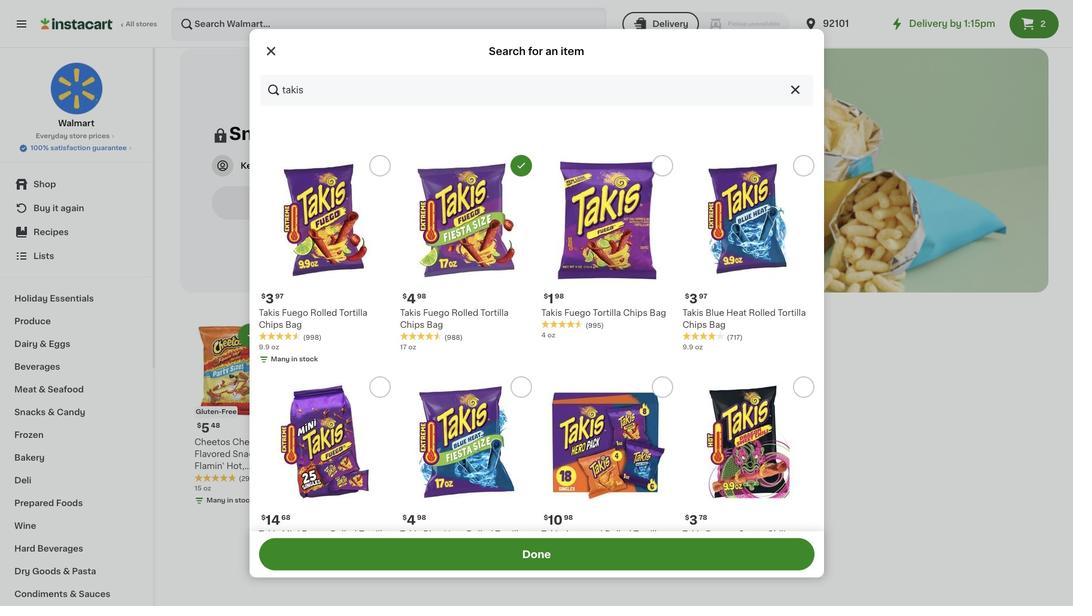 Task type: locate. For each thing, give the bounding box(es) containing it.
fuego for 4
[[423, 308, 450, 317]]

chips inside takis mini fuego rolled tortilla chips multipack
[[259, 542, 283, 550]]

1 horizontal spatial 9.9
[[683, 344, 694, 350]]

0 vertical spatial beverages
[[14, 363, 60, 371]]

blue for 4
[[423, 530, 442, 538]]

$ 3 97 for blue
[[685, 292, 707, 305]]

1 vertical spatial stock
[[235, 497, 254, 504]]

98 for takis blue heat rolled tortilla chips bag
[[417, 514, 426, 521]]

(998)
[[303, 334, 322, 341]]

dialog containing 3
[[249, 29, 824, 606]]

0 horizontal spatial 97
[[275, 293, 284, 299]]

(299)
[[239, 476, 257, 483]]

98 inside $ 1 98
[[555, 293, 564, 299]]

shop
[[34, 180, 56, 189]]

frozen
[[14, 431, 44, 439]]

many down add
[[271, 356, 290, 362]]

0 vertical spatial heat
[[727, 308, 747, 317]]

stock for 3
[[299, 356, 318, 362]]

heat for 3
[[727, 308, 747, 317]]

0 horizontal spatial many in stock
[[207, 497, 254, 504]]

takis blue heat rolled tortilla chips bag
[[683, 308, 806, 329], [400, 530, 523, 550]]

many down 15 oz
[[207, 497, 225, 504]]

2
[[1041, 20, 1046, 28]]

fuego up '(988)'
[[423, 308, 450, 317]]

in for 5
[[227, 497, 233, 504]]

2 $ 4 98 from the top
[[403, 514, 426, 526]]

98
[[417, 293, 426, 299], [555, 293, 564, 299], [417, 514, 426, 521], [564, 514, 573, 521]]

0 horizontal spatial in
[[227, 497, 233, 504]]

0 vertical spatial many
[[271, 356, 290, 362]]

9.9 oz for takis blue heat rolled tortilla chips bag
[[683, 344, 703, 350]]

& right meat
[[39, 385, 46, 394]]

1 horizontal spatial snacks
[[229, 125, 296, 142]]

snacks & candy
[[14, 408, 85, 417]]

beverages down dairy & eggs
[[14, 363, 60, 371]]

1 vertical spatial many
[[207, 497, 225, 504]]

it
[[53, 204, 58, 212]]

takis fuego rolled tortilla chips bag up (998)
[[259, 308, 367, 329]]

0 vertical spatial stock
[[299, 356, 318, 362]]

1 horizontal spatial takis fuego rolled tortilla chips bag
[[400, 308, 509, 329]]

bakery link
[[7, 447, 145, 469]]

2 9.9 oz from the left
[[683, 344, 703, 350]]

1 vertical spatial 4
[[541, 332, 546, 338]]

1 vertical spatial many in stock
[[207, 497, 254, 504]]

98 inside $ 10 98
[[564, 514, 573, 521]]

walmart link
[[50, 62, 103, 129]]

$ 3 97
[[261, 292, 284, 305], [685, 292, 707, 305]]

product group
[[259, 154, 391, 366], [400, 154, 532, 352], [541, 154, 673, 340], [683, 154, 814, 352], [190, 321, 289, 518], [259, 376, 391, 573], [400, 376, 532, 573], [541, 376, 673, 561], [683, 376, 814, 561]]

0 horizontal spatial 9.9 oz
[[259, 344, 279, 350]]

1 horizontal spatial blue
[[706, 308, 724, 317]]

1 horizontal spatial stock
[[299, 356, 318, 362]]

delivery
[[909, 19, 948, 28], [653, 20, 689, 28]]

1 horizontal spatial heat
[[727, 308, 747, 317]]

delivery for delivery by 1:15pm
[[909, 19, 948, 28]]

delivery inside "delivery" button
[[653, 20, 689, 28]]

flavored
[[195, 450, 231, 459]]

beverages up dry goods & pasta
[[37, 545, 83, 553]]

0 horizontal spatial takis blue heat rolled tortilla chips bag
[[400, 530, 523, 550]]

lists
[[34, 252, 54, 260]]

1 horizontal spatial delivery
[[909, 19, 948, 28]]

assorted
[[564, 530, 603, 538]]

1 horizontal spatial many
[[271, 356, 290, 362]]

0 horizontal spatial delivery
[[653, 20, 689, 28]]

0 horizontal spatial many
[[207, 497, 225, 504]]

hard beverages link
[[7, 538, 145, 560]]

2 takis fuego rolled tortilla chips bag from the left
[[400, 308, 509, 329]]

(995)
[[586, 322, 604, 329]]

mini
[[282, 530, 300, 538]]

product group containing 14
[[259, 376, 391, 573]]

1 horizontal spatial takis blue heat rolled tortilla chips bag
[[683, 308, 806, 329]]

0 vertical spatial takis blue heat rolled tortilla chips bag
[[683, 308, 806, 329]]

&
[[40, 340, 47, 348], [39, 385, 46, 394], [48, 408, 55, 417], [63, 567, 70, 576], [70, 590, 77, 599]]

takis inside takis dragon sweet chili rolled tortilla chips bag
[[683, 530, 704, 538]]

seafood
[[48, 385, 84, 394]]

98 for takis fuego tortilla chips bag
[[555, 293, 564, 299]]

buy it again link
[[7, 196, 145, 220]]

variety
[[568, 542, 597, 550]]

chips
[[623, 308, 648, 317], [259, 320, 283, 329], [400, 320, 425, 329], [683, 320, 707, 329], [259, 542, 283, 550], [400, 542, 425, 550], [541, 542, 566, 550], [742, 542, 766, 550]]

3 for takis blue heat rolled tortilla chips bag
[[689, 292, 698, 305]]

fuego inside takis mini fuego rolled tortilla chips multipack
[[302, 530, 328, 538]]

$ inside $ 14 68
[[261, 514, 266, 521]]

$ inside $ 1 98
[[544, 293, 548, 299]]

many in stock down (998)
[[271, 356, 318, 362]]

1 vertical spatial beverages
[[37, 545, 83, 553]]

& left the sauces
[[70, 590, 77, 599]]

0 horizontal spatial 9.9
[[259, 344, 270, 350]]

many in stock
[[271, 356, 318, 362], [207, 497, 254, 504]]

tortilla inside takis dragon sweet chili rolled tortilla chips bag
[[712, 542, 740, 550]]

1 vertical spatial snacks
[[14, 408, 46, 417]]

9.9 for takis blue heat rolled tortilla chips bag
[[683, 344, 694, 350]]

for
[[528, 46, 543, 56]]

1 horizontal spatial $ 3 97
[[685, 292, 707, 305]]

15
[[195, 485, 202, 492]]

heat
[[727, 308, 747, 317], [444, 530, 464, 538]]

1 horizontal spatial in
[[291, 356, 298, 362]]

gluten-free
[[196, 409, 237, 415]]

1 horizontal spatial 97
[[699, 293, 707, 299]]

1 9.9 oz from the left
[[259, 344, 279, 350]]

9.9
[[259, 344, 270, 350], [683, 344, 694, 350]]

candy
[[57, 408, 85, 417]]

dialog
[[249, 29, 824, 606]]

rolled inside takis dragon sweet chili rolled tortilla chips bag
[[683, 542, 709, 550]]

9.9 for takis fuego rolled tortilla chips bag
[[259, 344, 270, 350]]

foods
[[56, 499, 83, 508]]

10
[[548, 514, 563, 526]]

beverages link
[[7, 356, 145, 378]]

takis assorted rolled tortilla chips variety pack
[[541, 530, 662, 550]]

fuego up the multipack
[[302, 530, 328, 538]]

condiments & sauces link
[[7, 583, 145, 606]]

many
[[271, 356, 290, 362], [207, 497, 225, 504]]

& inside 'link'
[[48, 408, 55, 417]]

instacart logo image
[[41, 17, 113, 31]]

kendall
[[241, 161, 273, 170]]

stock down (998)
[[299, 356, 318, 362]]

$ 10 98
[[544, 514, 573, 526]]

done button
[[259, 538, 814, 570]]

$
[[261, 293, 266, 299], [403, 293, 407, 299], [544, 293, 548, 299], [685, 293, 689, 299], [197, 423, 201, 429], [261, 514, 266, 521], [403, 514, 407, 521], [544, 514, 548, 521], [685, 514, 689, 521]]

$ 3 97 for fuego
[[261, 292, 284, 305]]

$ 3 78
[[685, 514, 707, 526]]

takis
[[259, 308, 280, 317], [400, 308, 421, 317], [541, 308, 562, 317], [683, 308, 704, 317], [259, 530, 280, 538], [400, 530, 421, 538], [541, 530, 562, 538], [683, 530, 704, 538]]

fuego
[[282, 308, 308, 317], [423, 308, 450, 317], [564, 308, 591, 317], [302, 530, 328, 538]]

snacks up frozen
[[14, 408, 46, 417]]

beverages inside hard beverages link
[[37, 545, 83, 553]]

oz for (988)
[[408, 344, 416, 350]]

all stores
[[126, 21, 157, 28]]

1 takis fuego rolled tortilla chips bag from the left
[[259, 308, 367, 329]]

1 9.9 from the left
[[259, 344, 270, 350]]

2 9.9 from the left
[[683, 344, 694, 350]]

many for 5
[[207, 497, 225, 504]]

holiday essentials link
[[7, 287, 145, 310]]

snacks for snacks
[[229, 125, 296, 142]]

0 vertical spatial blue
[[706, 308, 724, 317]]

0 vertical spatial $ 4 98
[[403, 292, 426, 305]]

snacks inside 'link'
[[14, 408, 46, 417]]

0 horizontal spatial blue
[[423, 530, 442, 538]]

None search field
[[171, 7, 607, 41]]

0 vertical spatial snacks
[[229, 125, 296, 142]]

snacks for snacks & candy
[[14, 408, 46, 417]]

1 vertical spatial heat
[[444, 530, 464, 538]]

snacks
[[229, 125, 296, 142], [14, 408, 46, 417]]

0 horizontal spatial snacks
[[14, 408, 46, 417]]

prepared
[[14, 499, 54, 508]]

1 $ 3 97 from the left
[[261, 292, 284, 305]]

1 vertical spatial $ 4 98
[[403, 514, 426, 526]]

fuego up (995)
[[564, 308, 591, 317]]

1 97 from the left
[[275, 293, 284, 299]]

0 horizontal spatial stock
[[235, 497, 254, 504]]

68
[[281, 514, 290, 521]]

1 horizontal spatial many in stock
[[271, 356, 318, 362]]

2 vertical spatial 4
[[407, 514, 416, 526]]

1 horizontal spatial 9.9 oz
[[683, 344, 703, 350]]

97
[[275, 293, 284, 299], [699, 293, 707, 299]]

takis fuego rolled tortilla chips bag for 3
[[259, 308, 367, 329]]

stock down (299)
[[235, 497, 254, 504]]

0 horizontal spatial takis fuego rolled tortilla chips bag
[[259, 308, 367, 329]]

(988)
[[444, 334, 463, 341]]

1 $ 4 98 from the top
[[403, 292, 426, 305]]

1 vertical spatial in
[[227, 497, 233, 504]]

takis inside takis mini fuego rolled tortilla chips multipack
[[259, 530, 280, 538]]

meat & seafood link
[[7, 378, 145, 401]]

add
[[262, 332, 280, 340]]

oz
[[548, 332, 555, 338], [271, 344, 279, 350], [408, 344, 416, 350], [695, 344, 703, 350], [203, 485, 211, 492]]

0 vertical spatial in
[[291, 356, 298, 362]]

& left "eggs"
[[40, 340, 47, 348]]

many in stock down party
[[207, 497, 254, 504]]

fuego up (998)
[[282, 308, 308, 317]]

rolled
[[310, 308, 337, 317], [452, 308, 478, 317], [749, 308, 776, 317], [330, 530, 357, 538], [466, 530, 493, 538], [605, 530, 632, 538], [683, 542, 709, 550]]

flamin'
[[195, 462, 224, 471]]

2 97 from the left
[[699, 293, 707, 299]]

0 horizontal spatial $ 3 97
[[261, 292, 284, 305]]

item
[[561, 46, 584, 56]]

0 horizontal spatial heat
[[444, 530, 464, 538]]

1 vertical spatial takis blue heat rolled tortilla chips bag
[[400, 530, 523, 550]]

cheetos cheese flavored snacks, flamin' hot, crunchy, party size
[[195, 438, 277, 483]]

1 vertical spatial blue
[[423, 530, 442, 538]]

dairy & eggs link
[[7, 333, 145, 356]]

by
[[950, 19, 962, 28]]

tortilla inside takis assorted rolled tortilla chips variety pack
[[634, 530, 662, 538]]

0 vertical spatial 4
[[407, 292, 416, 305]]

wine
[[14, 522, 36, 530]]

0 vertical spatial many in stock
[[271, 356, 318, 362]]

tortilla inside takis mini fuego rolled tortilla chips multipack
[[359, 530, 387, 538]]

4 for takis blue heat rolled tortilla chips bag
[[407, 514, 416, 526]]

snacks up kendall
[[229, 125, 296, 142]]

2 $ 3 97 from the left
[[685, 292, 707, 305]]

4
[[407, 292, 416, 305], [541, 332, 546, 338], [407, 514, 416, 526]]

None search field
[[259, 73, 814, 107]]

& left candy
[[48, 408, 55, 417]]

beverages inside beverages link
[[14, 363, 60, 371]]

& for dairy
[[40, 340, 47, 348]]

takis fuego rolled tortilla chips bag up '(988)'
[[400, 308, 509, 329]]

service type group
[[623, 12, 790, 36]]

15 oz
[[195, 485, 211, 492]]

delivery inside delivery by 1:15pm 'link'
[[909, 19, 948, 28]]

takis fuego rolled tortilla chips bag for 4
[[400, 308, 509, 329]]



Task type: vqa. For each thing, say whether or not it's contained in the screenshot.
the right high
no



Task type: describe. For each thing, give the bounding box(es) containing it.
14
[[266, 514, 280, 526]]

1:15pm
[[964, 19, 995, 28]]

product group containing 10
[[541, 376, 673, 561]]

buy it again
[[34, 204, 84, 212]]

prices
[[89, 133, 110, 139]]

multipack
[[285, 542, 327, 550]]

$ 4 98 for fuego
[[403, 292, 426, 305]]

oz for (998)
[[271, 344, 279, 350]]

condiments & sauces
[[14, 590, 110, 599]]

search for an item
[[489, 46, 584, 56]]

rolled inside takis assorted rolled tortilla chips variety pack
[[605, 530, 632, 538]]

dry goods & pasta link
[[7, 560, 145, 583]]

17
[[400, 344, 407, 350]]

many in stock for 3
[[271, 356, 318, 362]]

fuego for 1
[[564, 308, 591, 317]]

& for condiments
[[70, 590, 77, 599]]

98 for takis fuego rolled tortilla chips bag
[[417, 293, 426, 299]]

produce
[[14, 317, 51, 326]]

9.9 oz for takis fuego rolled tortilla chips bag
[[259, 344, 279, 350]]

everyday store prices link
[[36, 132, 117, 141]]

condiments
[[14, 590, 68, 599]]

oz for (717)
[[695, 344, 703, 350]]

92101 button
[[804, 7, 876, 41]]

98 for takis assorted rolled tortilla chips variety pack
[[564, 514, 573, 521]]

bakery
[[14, 454, 45, 462]]

everyday store prices
[[36, 133, 110, 139]]

1
[[548, 292, 554, 305]]

dragon
[[706, 530, 737, 538]]

$ 14 68
[[261, 514, 290, 526]]

78
[[699, 514, 707, 521]]

many for 3
[[271, 356, 290, 362]]

92101
[[823, 19, 849, 28]]

(717)
[[727, 334, 743, 341]]

chips inside takis dragon sweet chili rolled tortilla chips bag
[[742, 542, 766, 550]]

$ inside $ 5 48
[[197, 423, 201, 429]]

& for snacks
[[48, 408, 55, 417]]

takis blue heat rolled tortilla chips bag for 4
[[400, 530, 523, 550]]

fuego for 3
[[282, 308, 308, 317]]

chips inside takis assorted rolled tortilla chips variety pack
[[541, 542, 566, 550]]

guarantee
[[92, 145, 127, 151]]

edit items
[[370, 198, 424, 207]]

shop link
[[7, 172, 145, 196]]

17 oz
[[400, 344, 416, 350]]

goods
[[32, 567, 61, 576]]

heat for 4
[[444, 530, 464, 538]]

walmart
[[58, 119, 94, 127]]

deli
[[14, 476, 31, 485]]

in for 3
[[291, 356, 298, 362]]

meat & seafood
[[14, 385, 84, 394]]

takis dragon sweet chili rolled tortilla chips bag
[[683, 530, 786, 550]]

walmart logo image
[[50, 62, 103, 115]]

hot,
[[227, 462, 244, 471]]

pasta
[[72, 567, 96, 576]]

meat
[[14, 385, 37, 394]]

edit items button
[[212, 186, 583, 219]]

$ 4 98 for blue
[[403, 514, 426, 526]]

cheetos
[[195, 438, 230, 447]]

sauces
[[79, 590, 110, 599]]

pack
[[599, 542, 620, 550]]

oz for (995)
[[548, 332, 555, 338]]

delivery by 1:15pm
[[909, 19, 995, 28]]

4 for takis fuego rolled tortilla chips bag
[[407, 292, 416, 305]]

party
[[235, 474, 257, 483]]

stock for 5
[[235, 497, 254, 504]]

$ inside $ 3 78
[[685, 514, 689, 521]]

cheese
[[232, 438, 265, 447]]

add button
[[239, 325, 286, 347]]

delivery button
[[623, 12, 699, 36]]

all stores link
[[41, 7, 158, 41]]

takis blue heat rolled tortilla chips bag for 3
[[683, 308, 806, 329]]

& for meat
[[39, 385, 46, 394]]

dry
[[14, 567, 30, 576]]

48
[[211, 423, 220, 429]]

snacks,
[[233, 450, 265, 459]]

gluten-
[[196, 409, 222, 415]]

wine link
[[7, 515, 145, 538]]

97 for blue
[[699, 293, 707, 299]]

essentials
[[50, 294, 94, 303]]

100% satisfaction guarantee button
[[19, 141, 134, 153]]

$ inside $ 10 98
[[544, 514, 548, 521]]

dairy & eggs
[[14, 340, 70, 348]]

product group containing 5
[[190, 321, 289, 518]]

& left pasta
[[63, 567, 70, 576]]

100% satisfaction guarantee
[[31, 145, 127, 151]]

3 for takis fuego rolled tortilla chips bag
[[266, 292, 274, 305]]

kendall parks
[[241, 161, 299, 170]]

done
[[522, 549, 551, 559]]

chili
[[767, 530, 786, 538]]

holiday essentials
[[14, 294, 94, 303]]

4 oz
[[541, 332, 555, 338]]

Search Walmart... field
[[259, 73, 814, 107]]

buy
[[34, 204, 51, 212]]

store
[[69, 133, 87, 139]]

unselect item image
[[516, 160, 526, 171]]

bag inside the product group
[[650, 308, 666, 317]]

everyday
[[36, 133, 68, 139]]

3 for takis dragon sweet chili rolled tortilla chips bag
[[689, 514, 698, 526]]

frozen link
[[7, 424, 145, 447]]

product group containing 1
[[541, 154, 673, 340]]

lists link
[[7, 244, 145, 268]]

takis mini fuego rolled tortilla chips multipack
[[259, 530, 387, 550]]

oz for (299)
[[203, 485, 211, 492]]

produce link
[[7, 310, 145, 333]]

prepared foods
[[14, 499, 83, 508]]

bag inside takis dragon sweet chili rolled tortilla chips bag
[[768, 542, 785, 550]]

many in stock for 5
[[207, 497, 254, 504]]

rolled inside takis mini fuego rolled tortilla chips multipack
[[330, 530, 357, 538]]

edit
[[370, 198, 392, 207]]

delivery by 1:15pm link
[[890, 17, 995, 31]]

97 for fuego
[[275, 293, 284, 299]]

hard
[[14, 545, 35, 553]]

takis fuego tortilla chips bag
[[541, 308, 666, 317]]

snacks & candy link
[[7, 401, 145, 424]]

blue for 3
[[706, 308, 724, 317]]

size
[[259, 474, 277, 483]]

takis inside takis assorted rolled tortilla chips variety pack
[[541, 530, 562, 538]]

delivery for delivery
[[653, 20, 689, 28]]

deli link
[[7, 469, 145, 492]]

crunchy,
[[195, 474, 233, 483]]

stores
[[136, 21, 157, 28]]

an
[[545, 46, 558, 56]]

5
[[201, 422, 210, 435]]



